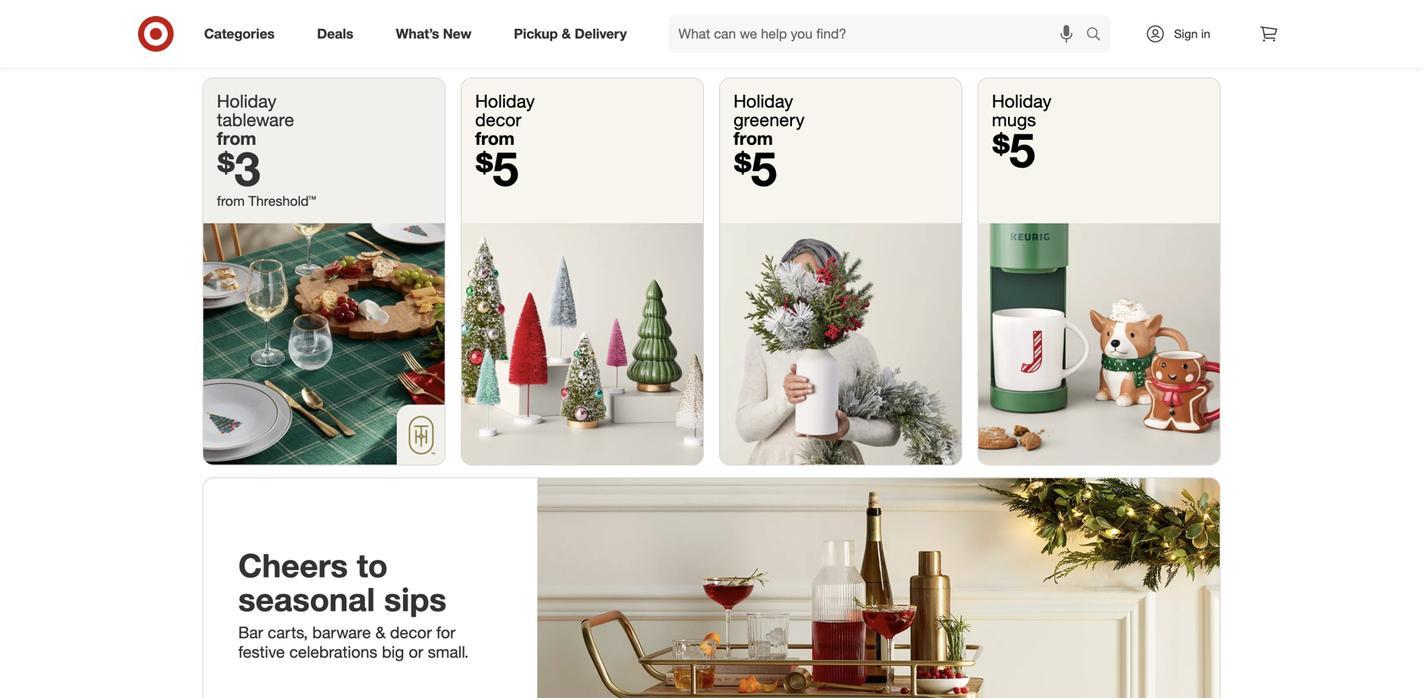 Task type: vqa. For each thing, say whether or not it's contained in the screenshot.
Hyperice Hypervolt 2 Percussion Massage Device - Silver, 6 of 13 "Image" on the left top of page
no



Task type: describe. For each thing, give the bounding box(es) containing it.
big
[[382, 642, 404, 661]]

search
[[1078, 27, 1119, 44]]

1 add to cart button from the left
[[734, 7, 871, 34]]

sign in link
[[1131, 15, 1237, 53]]

$5 for holiday greenery from
[[734, 139, 777, 197]]

carousel region
[[203, 0, 1220, 78]]

celebrations
[[289, 642, 377, 661]]

sign in
[[1174, 26, 1210, 41]]

categories link
[[190, 15, 296, 53]]

what's
[[396, 25, 439, 42]]

™
[[309, 193, 316, 209]]

bar
[[238, 623, 263, 642]]

2 add to cart button from the left
[[901, 7, 1038, 34]]

what's new link
[[381, 15, 493, 53]]

delivery
[[575, 25, 627, 42]]

from for decor
[[475, 127, 515, 149]]

small.
[[428, 642, 469, 661]]

holiday for greenery
[[734, 90, 793, 112]]

search button
[[1078, 15, 1119, 56]]

1 add to cart from the left
[[775, 14, 830, 27]]

decor inside 'holiday decor from'
[[475, 109, 521, 130]]

pickup & delivery
[[514, 25, 627, 42]]

cart for second add to cart "button" from the right
[[977, 14, 997, 27]]

what's new
[[396, 25, 472, 42]]

in
[[1201, 26, 1210, 41]]

decor inside "cheers to seasonal sips bar carts, barware & decor for festive celebrations big or small."
[[390, 623, 432, 642]]

holiday for decor
[[475, 90, 535, 112]]

4 holiday from the left
[[992, 90, 1052, 112]]

3 add from the left
[[1109, 14, 1128, 27]]

for
[[436, 623, 456, 642]]

holiday decor from
[[475, 90, 535, 149]]

holiday tableware from
[[217, 90, 294, 149]]

or
[[409, 642, 423, 661]]

cheers to seasonal sips bar carts, barware & decor for festive celebrations big or small.
[[238, 546, 469, 661]]



Task type: locate. For each thing, give the bounding box(es) containing it.
from
[[217, 127, 256, 149], [475, 127, 515, 149], [734, 127, 773, 149], [217, 193, 245, 209]]

pickup & delivery link
[[499, 15, 648, 53]]

1 vertical spatial decor
[[390, 623, 432, 642]]

barware
[[312, 623, 371, 642]]

categories
[[204, 25, 275, 42]]

cart for 3rd add to cart "button"
[[1144, 14, 1164, 27]]

1 horizontal spatial &
[[562, 25, 571, 42]]

2 horizontal spatial cart
[[1144, 14, 1164, 27]]

holiday inside holiday tableware from
[[217, 90, 277, 112]]

threshold
[[248, 193, 309, 209]]

cart for third add to cart "button" from right
[[810, 14, 830, 27]]

2 holiday from the left
[[475, 90, 535, 112]]

cheers
[[238, 546, 348, 585]]

mugs
[[992, 109, 1036, 130]]

decor
[[475, 109, 521, 130], [390, 623, 432, 642]]

2 add to cart from the left
[[942, 14, 997, 27]]

from inside 'holiday decor from'
[[475, 127, 515, 149]]

from inside holiday tableware from
[[217, 127, 256, 149]]

holiday greenery from
[[734, 90, 805, 149]]

$5 for holiday decor from
[[475, 139, 519, 197]]

holiday inside holiday greenery from
[[734, 90, 793, 112]]

0 vertical spatial decor
[[475, 109, 521, 130]]

& inside "cheers to seasonal sips bar carts, barware & decor for festive celebrations big or small."
[[375, 623, 386, 642]]

carts,
[[268, 623, 308, 642]]

& right barware on the left bottom
[[375, 623, 386, 642]]

sips
[[384, 580, 447, 619]]

2 cart from the left
[[977, 14, 997, 27]]

0 horizontal spatial add to cart button
[[734, 7, 871, 34]]

deals link
[[303, 15, 375, 53]]

1 horizontal spatial add to cart button
[[901, 7, 1038, 34]]

seasonal
[[238, 580, 375, 619]]

2 horizontal spatial add
[[1109, 14, 1128, 27]]

holiday for tableware
[[217, 90, 277, 112]]

1 holiday from the left
[[217, 90, 277, 112]]

1 vertical spatial &
[[375, 623, 386, 642]]

deals
[[317, 25, 353, 42]]

greenery
[[734, 109, 805, 130]]

1 horizontal spatial $5
[[734, 139, 777, 197]]

1 horizontal spatial decor
[[475, 109, 521, 130]]

1 horizontal spatial add
[[942, 14, 962, 27]]

from threshold ™
[[217, 193, 316, 209]]

festive
[[238, 642, 285, 661]]

add
[[775, 14, 795, 27], [942, 14, 962, 27], [1109, 14, 1128, 27]]

0 horizontal spatial cart
[[810, 14, 830, 27]]

0 horizontal spatial &
[[375, 623, 386, 642]]

& right pickup
[[562, 25, 571, 42]]

3 holiday from the left
[[734, 90, 793, 112]]

2 horizontal spatial add to cart button
[[1068, 7, 1205, 34]]

$3
[[217, 139, 261, 197]]

3 cart from the left
[[1144, 14, 1164, 27]]

to inside "cheers to seasonal sips bar carts, barware & decor for festive celebrations big or small."
[[357, 546, 388, 585]]

pickup
[[514, 25, 558, 42]]

from for tableware
[[217, 127, 256, 149]]

1 cart from the left
[[810, 14, 830, 27]]

0 horizontal spatial add
[[775, 14, 795, 27]]

from for greenery
[[734, 127, 773, 149]]

3 add to cart from the left
[[1109, 14, 1164, 27]]

1 horizontal spatial cart
[[977, 14, 997, 27]]

0 horizontal spatial $5
[[475, 139, 519, 197]]

$5
[[992, 121, 1035, 178], [475, 139, 519, 197], [734, 139, 777, 197]]

0 horizontal spatial add to cart
[[775, 14, 830, 27]]

& inside 'link'
[[562, 25, 571, 42]]

new
[[443, 25, 472, 42]]

0 vertical spatial &
[[562, 25, 571, 42]]

2 add from the left
[[942, 14, 962, 27]]

cart
[[810, 14, 830, 27], [977, 14, 997, 27], [1144, 14, 1164, 27]]

What can we help you find? suggestions appear below search field
[[668, 15, 1090, 53]]

sign
[[1174, 26, 1198, 41]]

2 horizontal spatial add to cart
[[1109, 14, 1164, 27]]

add to cart button
[[734, 7, 871, 34], [901, 7, 1038, 34], [1068, 7, 1205, 34]]

&
[[562, 25, 571, 42], [375, 623, 386, 642]]

3 add to cart button from the left
[[1068, 7, 1205, 34]]

1 horizontal spatial add to cart
[[942, 14, 997, 27]]

from inside holiday greenery from
[[734, 127, 773, 149]]

to
[[797, 14, 807, 27], [964, 14, 974, 27], [1131, 14, 1141, 27], [357, 546, 388, 585]]

0 horizontal spatial decor
[[390, 623, 432, 642]]

holiday mugs
[[992, 90, 1052, 130]]

holiday
[[217, 90, 277, 112], [475, 90, 535, 112], [734, 90, 793, 112], [992, 90, 1052, 112]]

tableware
[[217, 109, 294, 130]]

2 horizontal spatial $5
[[992, 121, 1035, 178]]

1 add from the left
[[775, 14, 795, 27]]

add to cart
[[775, 14, 830, 27], [942, 14, 997, 27], [1109, 14, 1164, 27]]



